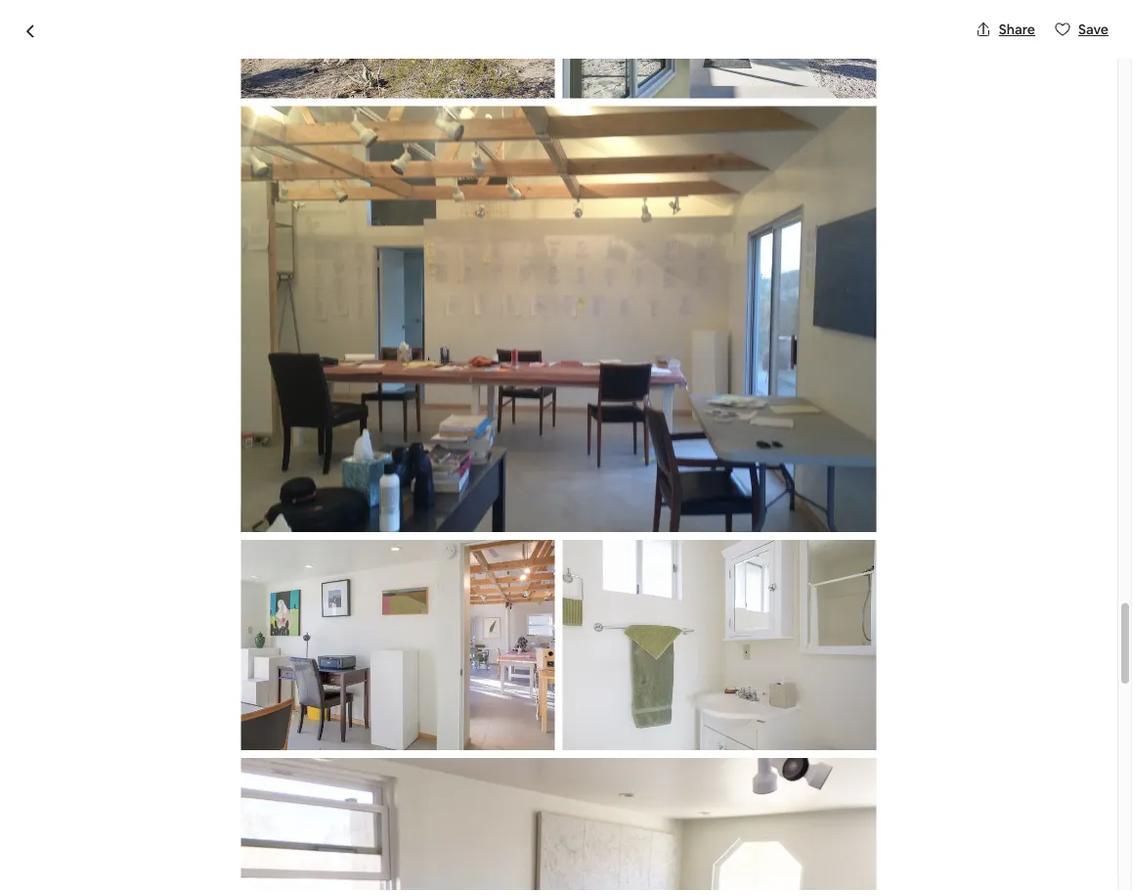 Task type: describe. For each thing, give the bounding box(es) containing it.
yet
[[939, 632, 959, 650]]

wifi
[[221, 504, 243, 522]]

share
[[999, 21, 1036, 38]]

for inside joshua tree highlands artist ranch located next to joshua tree national park. the highlands artist ranch includes a one bedroom/one bath cabin with full kitchen, patio, & wi-fi. it is adjacent to a 900 sq. ft. art studio equipped for any project. guest have use of our new art lab library during their stay.
[[580, 748, 601, 768]]

free cancellation before march 4
[[141, 612, 381, 632]]

of
[[251, 772, 266, 792]]

this
[[886, 843, 910, 861]]

baths
[[308, 402, 348, 422]]

3 beds
[[237, 402, 285, 422]]

save button
[[1048, 13, 1117, 46]]

place
[[252, 842, 292, 862]]

patio,
[[139, 748, 179, 768]]

any
[[605, 748, 630, 768]]

bungalow
[[142, 368, 242, 396]]

room inside dedicated workspace a room with wifi that's well-suited for working.
[[154, 504, 187, 522]]

beautiful location, great place to start or complete that artist project. one room bedroom/one bath cabin with full kitchen,patio & wi-fi .
[[78, 842, 574, 886]]

sq.
[[391, 748, 412, 768]]

total before taxes
[[744, 775, 877, 795]]

start
[[314, 842, 348, 862]]

adjacent
[[263, 748, 325, 768]]

suited
[[314, 504, 353, 522]]

dedicated workspace a room with wifi that's well-suited for working.
[[141, 479, 431, 522]]

self
[[141, 546, 169, 566]]

the
[[78, 725, 106, 745]]

be
[[864, 632, 880, 650]]

during
[[440, 772, 487, 792]]

one
[[78, 866, 109, 886]]

·
[[289, 402, 292, 422]]

entire bungalow hosted by frederick
[[78, 368, 448, 396]]

highlands artist ranch image 4 image
[[807, 0, 1040, 102]]

with inside the beautiful location, great place to start or complete that artist project. one room bedroom/one bath cabin with full kitchen,patio & wi-fi .
[[337, 866, 368, 886]]

airbnb
[[744, 708, 793, 728]]

it
[[235, 748, 245, 768]]

1 vertical spatial you
[[799, 632, 822, 650]]

to inside the beautiful location, great place to start or complete that artist project. one room bedroom/one bath cabin with full kitchen,patio & wi-fi .
[[295, 842, 311, 862]]

x
[[784, 673, 792, 693]]

1 vertical spatial ranch
[[228, 725, 272, 745]]

check-
[[172, 546, 222, 566]]

highlands artist ranch image 3 image
[[567, 110, 799, 338]]

next
[[393, 701, 425, 721]]

share button
[[968, 13, 1044, 46]]

kitchen,patio
[[397, 866, 491, 886]]

includes
[[276, 725, 335, 745]]

full inside the beautiful location, great place to start or complete that artist project. one room bedroom/one bath cabin with full kitchen,patio & wi-fi .
[[372, 866, 393, 886]]

that's
[[246, 504, 281, 522]]

charged
[[883, 632, 936, 650]]

their
[[490, 772, 524, 792]]

working.
[[377, 504, 431, 522]]

by frederick
[[323, 368, 448, 396]]

1 horizontal spatial ranch
[[287, 701, 331, 721]]

& inside the beautiful location, great place to start or complete that artist project. one room bedroom/one bath cabin with full kitchen,patio & wi-fi .
[[494, 866, 505, 886]]

0 horizontal spatial artist
[[184, 725, 224, 745]]

.
[[543, 866, 547, 886]]

you inside self check-in you can check in with the building staff.
[[141, 571, 164, 588]]

beautiful
[[78, 842, 142, 862]]

1 vertical spatial a
[[348, 748, 356, 768]]

$450 for $450 night
[[744, 394, 794, 422]]

0 vertical spatial a
[[338, 725, 347, 745]]

have
[[185, 772, 219, 792]]

entire
[[78, 368, 138, 396]]

cabin inside joshua tree highlands artist ranch located next to joshua tree national park. the highlands artist ranch includes a one bedroom/one bath cabin with full kitchen, patio, & wi-fi. it is adjacent to a 900 sq. ft. art studio equipped for any project. guest have use of our new art lab library during their stay.
[[521, 725, 560, 745]]

march
[[322, 612, 368, 632]]

library
[[387, 772, 437, 792]]

art
[[435, 748, 456, 768]]

full inside joshua tree highlands artist ranch located next to joshua tree national park. the highlands artist ranch includes a one bedroom/one bath cabin with full kitchen, patio, & wi-fi. it is adjacent to a 900 sq. ft. art studio equipped for any project. guest have use of our new art lab library during their stay.
[[598, 725, 620, 745]]

kitchen,
[[78, 748, 135, 768]]

our
[[269, 772, 293, 792]]

artist
[[477, 842, 515, 862]]

fee
[[851, 708, 874, 728]]

is
[[249, 748, 259, 768]]

900
[[360, 748, 388, 768]]

report
[[838, 843, 883, 861]]

with inside dedicated workspace a room with wifi that's well-suited for working.
[[190, 504, 218, 522]]

project. inside the beautiful location, great place to start or complete that artist project. one room bedroom/one bath cabin with full kitchen,patio & wi-fi .
[[518, 842, 574, 862]]

location,
[[145, 842, 207, 862]]

with inside self check-in you can check in with the building staff.
[[248, 571, 275, 588]]

lab
[[358, 772, 384, 792]]

reserve button
[[744, 569, 1014, 616]]

room inside the beautiful location, great place to start or complete that artist project. one room bedroom/one bath cabin with full kitchen,patio & wi-fi .
[[112, 866, 151, 886]]

main studio image
[[78, 0, 559, 338]]

complete
[[371, 842, 440, 862]]

cancellation
[[176, 612, 266, 632]]

dialog containing share
[[0, 0, 1133, 891]]

cabin inside the beautiful location, great place to start or complete that artist project. one room bedroom/one bath cabin with full kitchen,patio & wi-fi .
[[294, 866, 334, 886]]

1 vertical spatial in
[[234, 571, 245, 588]]

studio
[[459, 748, 504, 768]]

or
[[352, 842, 367, 862]]

$450 x 5 nights
[[744, 673, 852, 693]]

dedicated
[[141, 479, 218, 499]]

$450 for $450 x 5 nights
[[744, 673, 780, 693]]

airbnb service fee button
[[744, 708, 874, 728]]

0 horizontal spatial before
[[269, 612, 319, 632]]

save
[[1079, 21, 1109, 38]]

night
[[799, 400, 836, 420]]



Task type: vqa. For each thing, say whether or not it's contained in the screenshot.
Joshua Tree Highlands Artist Ranch located next to Joshua Tree National Park. The Highlands Artist Ranch includes a one bedroom/one bath cabin with full kitchen, patio, & wi-fi. It is adjacent to a 900 sq. ft. art studio equipped for any project. Guest have use of our new Art Lab Library during their stay.
yes



Task type: locate. For each thing, give the bounding box(es) containing it.
0 horizontal spatial for
[[356, 504, 374, 522]]

0 vertical spatial bedroom/one
[[381, 725, 481, 745]]

workspace
[[221, 479, 302, 499]]

2 vertical spatial to
[[295, 842, 311, 862]]

in
[[222, 546, 235, 566], [234, 571, 245, 588]]

$450 left x
[[744, 673, 780, 693]]

tree left national
[[502, 701, 534, 721]]

0 horizontal spatial cabin
[[294, 866, 334, 886]]

$450
[[744, 394, 794, 422], [744, 673, 780, 693]]

tree
[[133, 701, 165, 721], [502, 701, 534, 721]]

& inside joshua tree highlands artist ranch located next to joshua tree national park. the highlands artist ranch includes a one bedroom/one bath cabin with full kitchen, patio, & wi-fi. it is adjacent to a 900 sq. ft. art studio equipped for any project. guest have use of our new art lab library during their stay.
[[183, 748, 193, 768]]

4/3/2024
[[755, 470, 814, 487]]

well-
[[284, 504, 314, 522]]

to left start
[[295, 842, 311, 862]]

project. inside joshua tree highlands artist ranch located next to joshua tree national park. the highlands artist ranch includes a one bedroom/one bath cabin with full kitchen, patio, & wi-fi. it is adjacent to a 900 sq. ft. art studio equipped for any project. guest have use of our new art lab library during their stay.
[[78, 772, 134, 792]]

2 horizontal spatial to
[[429, 701, 444, 721]]

for left any
[[580, 748, 601, 768]]

2 joshua from the left
[[448, 701, 499, 721]]

0 horizontal spatial project.
[[78, 772, 134, 792]]

0 vertical spatial highlands
[[168, 701, 240, 721]]

reserve
[[850, 583, 908, 603]]

full
[[598, 725, 620, 745], [372, 866, 393, 886]]

0 horizontal spatial room
[[112, 866, 151, 886]]

1 horizontal spatial wi-
[[509, 866, 530, 886]]

art studio bathroom image
[[563, 540, 877, 751], [563, 540, 877, 751]]

0 horizontal spatial tree
[[133, 701, 165, 721]]

joshua
[[78, 701, 129, 721], [448, 701, 499, 721]]

0 horizontal spatial bedroom/one
[[154, 866, 254, 886]]

total
[[744, 775, 780, 795]]

0 vertical spatial room
[[154, 504, 187, 522]]

1 vertical spatial for
[[580, 748, 601, 768]]

0 vertical spatial you
[[141, 571, 164, 588]]

to right next
[[429, 701, 444, 721]]

building
[[302, 571, 352, 588]]

cabin down start
[[294, 866, 334, 886]]

ranch up includes
[[287, 701, 331, 721]]

can
[[167, 571, 190, 588]]

free
[[141, 612, 173, 632]]

1 horizontal spatial cabin
[[521, 725, 560, 745]]

1 vertical spatial room
[[112, 866, 151, 886]]

2
[[296, 402, 304, 422]]

$450 night
[[744, 394, 836, 422]]

artist up the is
[[243, 701, 284, 721]]

1 vertical spatial $450
[[744, 673, 780, 693]]

bath up studio
[[484, 725, 518, 745]]

bedroom/one inside joshua tree highlands artist ranch located next to joshua tree national park. the highlands artist ranch includes a one bedroom/one bath cabin with full kitchen, patio, & wi-fi. it is adjacent to a 900 sq. ft. art studio equipped for any project. guest have use of our new art lab library during their stay.
[[381, 725, 481, 745]]

bath down place
[[258, 866, 291, 886]]

wi-
[[197, 748, 219, 768], [509, 866, 530, 886]]

0 horizontal spatial full
[[372, 866, 393, 886]]

0 vertical spatial in
[[222, 546, 235, 566]]

0 vertical spatial cabin
[[521, 725, 560, 745]]

0 horizontal spatial to
[[295, 842, 311, 862]]

joshua up the
[[78, 701, 129, 721]]

new
[[297, 772, 327, 792]]

stay.
[[527, 772, 560, 792]]

inside studio. image
[[241, 107, 877, 533], [241, 107, 877, 533]]

taxes
[[837, 775, 877, 795]]

park.
[[601, 701, 636, 721]]

0 horizontal spatial bath
[[258, 866, 291, 886]]

0 vertical spatial project.
[[78, 772, 134, 792]]

great
[[210, 842, 249, 862]]

0 vertical spatial for
[[356, 504, 374, 522]]

you down self
[[141, 571, 164, 588]]

project. down kitchen, in the bottom left of the page
[[78, 772, 134, 792]]

highlands artist ranch cottage image
[[567, 0, 799, 102]]

won't
[[825, 632, 861, 650]]

kitchen off art studio image
[[241, 759, 877, 891], [241, 759, 877, 891]]

cabin
[[521, 725, 560, 745], [294, 866, 334, 886]]

1 vertical spatial highlands
[[109, 725, 180, 745]]

artist
[[243, 701, 284, 721], [184, 725, 224, 745]]

1 horizontal spatial to
[[329, 748, 344, 768]]

dialog
[[0, 0, 1133, 891]]

beds
[[249, 402, 285, 422]]

1 horizontal spatial artist
[[243, 701, 284, 721]]

0 vertical spatial before
[[269, 612, 319, 632]]

0 vertical spatial full
[[598, 725, 620, 745]]

bath inside joshua tree highlands artist ranch located next to joshua tree national park. the highlands artist ranch includes a one bedroom/one bath cabin with full kitchen, patio, & wi-fi. it is adjacent to a 900 sq. ft. art studio equipped for any project. guest have use of our new art lab library during their stay.
[[484, 725, 518, 745]]

1 vertical spatial artist
[[184, 725, 224, 745]]

with left the
[[248, 571, 275, 588]]

room
[[154, 504, 187, 522], [112, 866, 151, 886]]

for
[[356, 504, 374, 522], [580, 748, 601, 768]]

you won't be charged yet
[[799, 632, 959, 650]]

artist up fi.
[[184, 725, 224, 745]]

with down or
[[337, 866, 368, 886]]

1 vertical spatial &
[[494, 866, 505, 886]]

with left "wifi"
[[190, 504, 218, 522]]

0 vertical spatial artist
[[243, 701, 284, 721]]

bedroom/one inside the beautiful location, great place to start or complete that artist project. one room bedroom/one bath cabin with full kitchen,patio & wi-fi .
[[154, 866, 254, 886]]

listing image 24 image
[[563, 0, 877, 99], [563, 0, 877, 99]]

to up art
[[329, 748, 344, 768]]

0 horizontal spatial wi-
[[197, 748, 219, 768]]

wi- inside joshua tree highlands artist ranch located next to joshua tree national park. the highlands artist ranch includes a one bedroom/one bath cabin with full kitchen, patio, & wi-fi. it is adjacent to a 900 sq. ft. art studio equipped for any project. guest have use of our new art lab library during their stay.
[[197, 748, 219, 768]]

in up check in the bottom left of the page
[[222, 546, 235, 566]]

highlands up patio,
[[109, 725, 180, 745]]

5 acres to explore out your back door. image
[[241, 0, 555, 99], [241, 0, 555, 99]]

2 tree from the left
[[502, 701, 534, 721]]

you
[[141, 571, 164, 588], [799, 632, 822, 650]]

equipped
[[508, 748, 577, 768]]

fi
[[530, 866, 540, 886]]

room down beautiful
[[112, 866, 151, 886]]

nights
[[807, 673, 852, 693]]

1 horizontal spatial bedroom/one
[[381, 725, 481, 745]]

bedroom/one up ft.
[[381, 725, 481, 745]]

wi- up have
[[197, 748, 219, 768]]

1 vertical spatial project.
[[518, 842, 574, 862]]

full down complete
[[372, 866, 393, 886]]

before right total
[[784, 775, 833, 795]]

highlands up fi.
[[168, 701, 240, 721]]

1 vertical spatial wi-
[[509, 866, 530, 886]]

0 horizontal spatial ranch
[[228, 725, 272, 745]]

& up have
[[183, 748, 193, 768]]

guest
[[138, 772, 181, 792]]

staff.
[[355, 571, 386, 588]]

report this listing button
[[807, 843, 951, 861]]

in right check in the bottom left of the page
[[234, 571, 245, 588]]

1 horizontal spatial tree
[[502, 701, 534, 721]]

one
[[350, 725, 377, 745]]

listing
[[912, 843, 951, 861]]

joshua up studio
[[448, 701, 499, 721]]

located
[[335, 701, 389, 721]]

service
[[796, 708, 847, 728]]

1 horizontal spatial you
[[799, 632, 822, 650]]

0 horizontal spatial &
[[183, 748, 193, 768]]

$450 left the night
[[744, 394, 794, 422]]

bath
[[484, 725, 518, 745], [258, 866, 291, 886]]

1 horizontal spatial full
[[598, 725, 620, 745]]

art studio kitchen & bath image
[[241, 540, 555, 751], [241, 540, 555, 751]]

with inside joshua tree highlands artist ranch located next to joshua tree national park. the highlands artist ranch includes a one bedroom/one bath cabin with full kitchen, patio, & wi-fi. it is adjacent to a 900 sq. ft. art studio equipped for any project. guest have use of our new art lab library during their stay.
[[564, 725, 595, 745]]

a left one
[[338, 725, 347, 745]]

0 vertical spatial &
[[183, 748, 193, 768]]

joshua tree highlands artist ranch located next to joshua tree national park. the highlands artist ranch includes a one bedroom/one bath cabin with full kitchen, patio, & wi-fi. it is adjacent to a 900 sq. ft. art studio equipped for any project. guest have use of our new art lab library during their stay.
[[78, 701, 639, 792]]

national
[[538, 701, 597, 721]]

before down the
[[269, 612, 319, 632]]

4
[[371, 612, 381, 632]]

ft.
[[415, 748, 431, 768]]

room right a
[[154, 504, 187, 522]]

1 horizontal spatial joshua
[[448, 701, 499, 721]]

bath inside the beautiful location, great place to start or complete that artist project. one room bedroom/one bath cabin with full kitchen,patio & wi-fi .
[[258, 866, 291, 886]]

art
[[331, 772, 354, 792]]

1 vertical spatial before
[[784, 775, 833, 795]]

report this listing
[[838, 843, 951, 861]]

project. up the .
[[518, 842, 574, 862]]

the
[[278, 571, 299, 588]]

0 horizontal spatial you
[[141, 571, 164, 588]]

learn more about the host, frederick. image
[[584, 369, 639, 424], [584, 369, 639, 424]]

with
[[190, 504, 218, 522], [248, 571, 275, 588], [564, 725, 595, 745], [337, 866, 368, 886]]

1 horizontal spatial bath
[[484, 725, 518, 745]]

for right suited
[[356, 504, 374, 522]]

for inside dedicated workspace a room with wifi that's well-suited for working.
[[356, 504, 374, 522]]

& down artist
[[494, 866, 505, 886]]

highlands artist ranch image 5 image
[[807, 110, 1040, 338]]

a left 900
[[348, 748, 356, 768]]

1 tree from the left
[[133, 701, 165, 721]]

self check-in you can check in with the building staff.
[[141, 546, 386, 588]]

hosted
[[247, 368, 318, 396]]

check
[[193, 571, 231, 588]]

highlands
[[168, 701, 240, 721], [109, 725, 180, 745]]

full up any
[[598, 725, 620, 745]]

airbnb service fee
[[744, 708, 874, 728]]

0 vertical spatial bath
[[484, 725, 518, 745]]

1 vertical spatial bedroom/one
[[154, 866, 254, 886]]

with down national
[[564, 725, 595, 745]]

1 horizontal spatial project.
[[518, 842, 574, 862]]

1 vertical spatial to
[[329, 748, 344, 768]]

0 vertical spatial wi-
[[197, 748, 219, 768]]

fi.
[[219, 748, 232, 768]]

1 vertical spatial full
[[372, 866, 393, 886]]

1 horizontal spatial for
[[580, 748, 601, 768]]

cabin up "equipped"
[[521, 725, 560, 745]]

1 horizontal spatial room
[[154, 504, 187, 522]]

1 horizontal spatial &
[[494, 866, 505, 886]]

1 vertical spatial cabin
[[294, 866, 334, 886]]

wi- left the .
[[509, 866, 530, 886]]

1 joshua from the left
[[78, 701, 129, 721]]

0 vertical spatial $450
[[744, 394, 794, 422]]

tree up patio,
[[133, 701, 165, 721]]

a
[[141, 504, 151, 522]]

ranch up the is
[[228, 725, 272, 745]]

1 $450 from the top
[[744, 394, 794, 422]]

3
[[237, 402, 246, 422]]

0 horizontal spatial a
[[338, 725, 347, 745]]

use
[[222, 772, 247, 792]]

2 $450 from the top
[[744, 673, 780, 693]]

1 vertical spatial bath
[[258, 866, 291, 886]]

$450 x 5 nights button
[[744, 673, 852, 693]]

1 horizontal spatial before
[[784, 775, 833, 795]]

4/3/2024 button
[[744, 444, 1014, 499]]

that
[[443, 842, 473, 862]]

0 vertical spatial ranch
[[287, 701, 331, 721]]

wi- inside the beautiful location, great place to start or complete that artist project. one room bedroom/one bath cabin with full kitchen,patio & wi-fi .
[[509, 866, 530, 886]]

0 horizontal spatial joshua
[[78, 701, 129, 721]]

bedroom/one down the great at the bottom of page
[[154, 866, 254, 886]]

1 horizontal spatial a
[[348, 748, 356, 768]]

you left "won't"
[[799, 632, 822, 650]]

0 vertical spatial to
[[429, 701, 444, 721]]

project.
[[78, 772, 134, 792], [518, 842, 574, 862]]

· 2 baths
[[285, 402, 348, 422]]



